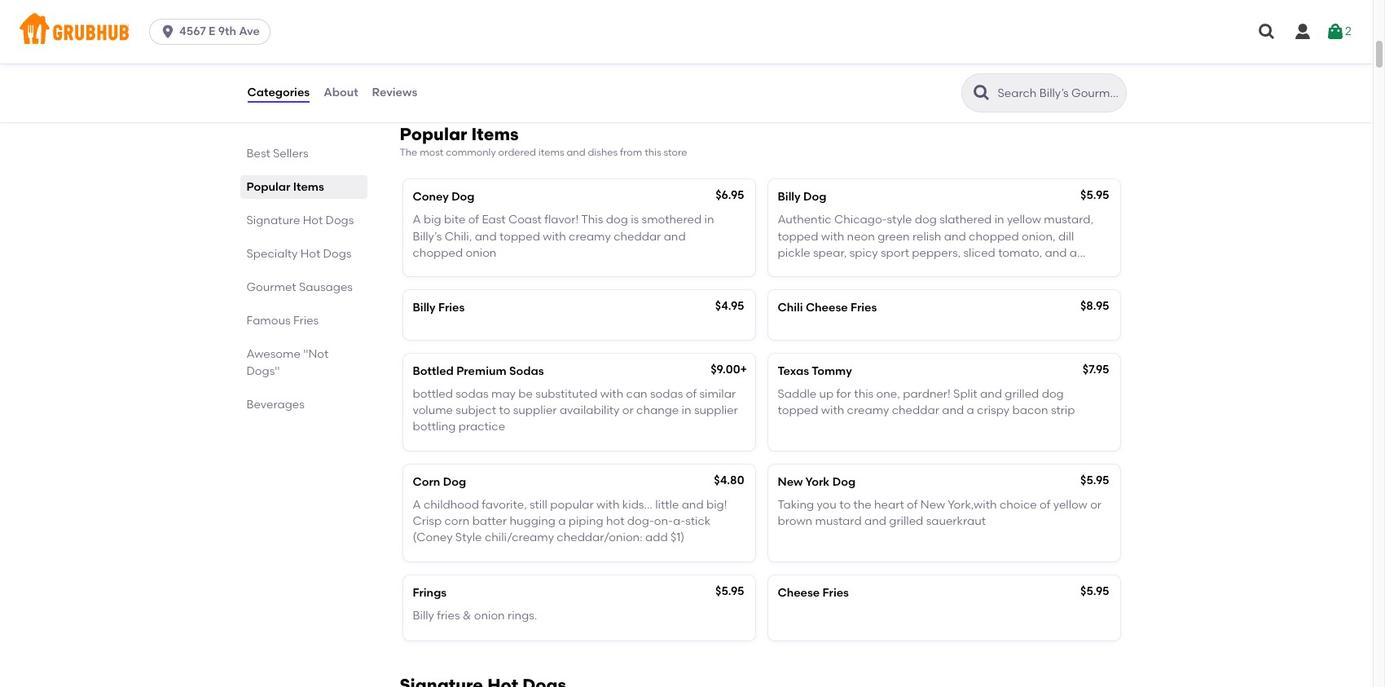 Task type: vqa. For each thing, say whether or not it's contained in the screenshot.
option group
no



Task type: locate. For each thing, give the bounding box(es) containing it.
items
[[539, 146, 564, 158]]

0 horizontal spatial in
[[682, 403, 692, 417]]

1 vertical spatial a
[[413, 498, 421, 512]]

dill
[[1059, 230, 1074, 243]]

1 horizontal spatial popular
[[400, 124, 467, 144]]

2 horizontal spatial svg image
[[1326, 22, 1346, 42]]

1 horizontal spatial this
[[854, 387, 874, 401]]

corn
[[413, 475, 440, 489]]

of right bite
[[468, 213, 479, 227]]

0 horizontal spatial items
[[293, 180, 324, 194]]

a down popular
[[558, 514, 566, 528]]

2 horizontal spatial a
[[1070, 246, 1077, 260]]

4567 e 9th ave
[[179, 24, 260, 38]]

to left the
[[840, 498, 851, 512]]

0 horizontal spatial supplier
[[513, 403, 557, 417]]

of
[[468, 213, 479, 227], [808, 263, 819, 277], [686, 387, 697, 401], [907, 498, 918, 512], [1040, 498, 1051, 512]]

a inside saddle up for this one, pardner! split and grilled dog topped with creamy cheddar and a crispy bacon strip
[[967, 403, 974, 417]]

hot down signature hot dogs
[[301, 247, 320, 261]]

and down smothered
[[664, 230, 686, 243]]

supplier
[[513, 403, 557, 417], [694, 403, 738, 417]]

topped inside a big bite of east coast flavor! this dog is smothered in billy's chili, and topped with creamy cheddar and chopped onion
[[500, 230, 540, 243]]

dog left is
[[606, 213, 628, 227]]

and down the
[[865, 514, 887, 528]]

in right change
[[682, 403, 692, 417]]

a for a childhood favorite, still popular with kids… little and big! crisp corn batter hugging a piping hot dog-on-a-stick (coney style chili/creamy cheddar/onion: add $1)
[[413, 498, 421, 512]]

2 horizontal spatial dog
[[1042, 387, 1064, 401]]

$5.95 for billy fries & onion rings.
[[716, 584, 744, 598]]

2 vertical spatial a
[[558, 514, 566, 528]]

1 vertical spatial items
[[293, 180, 324, 194]]

0 horizontal spatial dog
[[606, 213, 628, 227]]

0 vertical spatial cheddar
[[614, 230, 661, 243]]

2
[[1346, 24, 1352, 38]]

1 horizontal spatial new
[[921, 498, 946, 512]]

cheddar down pardner!
[[892, 403, 940, 417]]

coney dog
[[413, 190, 475, 204]]

cheddar inside a big bite of east coast flavor! this dog is smothered in billy's chili, and topped with creamy cheddar and chopped onion
[[614, 230, 661, 243]]

dog inside saddle up for this one, pardner! split and grilled dog topped with creamy cheddar and a crispy bacon strip
[[1042, 387, 1064, 401]]

main navigation navigation
[[0, 0, 1373, 64]]

beverages
[[247, 398, 305, 412]]

chili,
[[445, 230, 472, 243]]

practice
[[459, 420, 505, 434]]

0 horizontal spatial chopped
[[413, 246, 463, 260]]

crispy
[[977, 403, 1010, 417]]

0 horizontal spatial or
[[622, 403, 634, 417]]

cheddar/onion:
[[557, 531, 643, 545]]

1 horizontal spatial grilled
[[1005, 387, 1039, 401]]

1 vertical spatial or
[[1091, 498, 1102, 512]]

1 horizontal spatial creamy
[[847, 403, 889, 417]]

0 vertical spatial popular
[[400, 124, 467, 144]]

billy dog
[[778, 190, 827, 204]]

a down dill
[[1070, 246, 1077, 260]]

and up stick
[[682, 498, 704, 512]]

grilled down heart on the right bottom
[[889, 514, 924, 528]]

to down "may"
[[499, 403, 510, 417]]

with inside saddle up for this one, pardner! split and grilled dog topped with creamy cheddar and a crispy bacon strip
[[821, 403, 845, 417]]

coney
[[413, 190, 449, 204]]

popular inside the popular items the most commonly ordered items and dishes from this store
[[400, 124, 467, 144]]

and down split
[[942, 403, 964, 417]]

and
[[567, 146, 586, 158], [475, 230, 497, 243], [664, 230, 686, 243], [944, 230, 966, 243], [1045, 246, 1067, 260], [980, 387, 1002, 401], [942, 403, 964, 417], [682, 498, 704, 512], [865, 514, 887, 528]]

topped down saddle
[[778, 403, 819, 417]]

may
[[491, 387, 516, 401]]

east
[[482, 213, 506, 227]]

of right dash
[[808, 263, 819, 277]]

awesome
[[247, 347, 301, 361]]

svg image inside 2 button
[[1326, 22, 1346, 42]]

grilled inside taking you to the heart of new york,with choice of yellow or brown mustard and grilled sauerkraut
[[889, 514, 924, 528]]

"not
[[303, 347, 329, 361]]

svg image for 2
[[1326, 22, 1346, 42]]

hot up the specialty hot dogs
[[303, 214, 323, 227]]

supplier down similar
[[694, 403, 738, 417]]

texas tommy
[[778, 364, 852, 378]]

a inside a childhood favorite, still popular with kids… little and big! crisp corn batter hugging a piping hot dog-on-a-stick (coney style chili/creamy cheddar/onion: add $1)
[[558, 514, 566, 528]]

0 horizontal spatial this
[[645, 146, 661, 158]]

categories button
[[247, 64, 311, 122]]

chopped down billy's at the top left of page
[[413, 246, 463, 260]]

ave
[[239, 24, 260, 38]]

popular
[[400, 124, 467, 144], [247, 180, 290, 194]]

0 vertical spatial chopped
[[969, 230, 1019, 243]]

billy up authentic
[[778, 190, 801, 204]]

signature hot dogs
[[247, 214, 354, 227]]

of inside a big bite of east coast flavor! this dog is smothered in billy's chili, and topped with creamy cheddar and chopped onion
[[468, 213, 479, 227]]

0 horizontal spatial to
[[499, 403, 510, 417]]

dogs up the specialty hot dogs
[[326, 214, 354, 227]]

svg image
[[1258, 22, 1277, 42], [1326, 22, 1346, 42], [160, 24, 176, 40]]

1 horizontal spatial in
[[705, 213, 714, 227]]

on-
[[654, 514, 673, 528]]

$7.95
[[1083, 362, 1110, 376]]

2 button
[[1326, 17, 1352, 46]]

dog up authentic
[[804, 190, 827, 204]]

0 vertical spatial yellow
[[1007, 213, 1042, 227]]

1 vertical spatial grilled
[[889, 514, 924, 528]]

yellow right the choice
[[1054, 498, 1088, 512]]

0 vertical spatial this
[[645, 146, 661, 158]]

0 vertical spatial creamy
[[569, 230, 611, 243]]

1 vertical spatial dogs
[[323, 247, 352, 261]]

0 vertical spatial cheese
[[806, 301, 848, 315]]

this right from
[[645, 146, 661, 158]]

of left similar
[[686, 387, 697, 401]]

style
[[887, 213, 912, 227]]

dog
[[606, 213, 628, 227], [915, 213, 937, 227], [1042, 387, 1064, 401]]

yellow inside the authentic chicago-style dog slathered in yellow mustard, topped with neon green relish and chopped onion, dill pickle spear, spicy sport peppers, sliced tomato, and a dash of celery salt
[[1007, 213, 1042, 227]]

ordered
[[498, 146, 536, 158]]

batter
[[472, 514, 507, 528]]

fries
[[438, 301, 465, 315], [851, 301, 877, 315], [293, 314, 319, 328], [823, 586, 849, 600]]

1 horizontal spatial or
[[1091, 498, 1102, 512]]

add
[[645, 531, 668, 545]]

0 vertical spatial to
[[499, 403, 510, 417]]

2 a from the top
[[413, 498, 421, 512]]

specialty
[[247, 247, 298, 261]]

fries down gourmet sausages
[[293, 314, 319, 328]]

style
[[455, 531, 482, 545]]

billy up bottled
[[413, 301, 436, 315]]

popular up most
[[400, 124, 467, 144]]

with down flavor! at the top of page
[[543, 230, 566, 243]]

svg image left svg image
[[1258, 22, 1277, 42]]

1 vertical spatial cheddar
[[892, 403, 940, 417]]

items up ordered
[[471, 124, 519, 144]]

onion,
[[1022, 230, 1056, 243]]

1 horizontal spatial svg image
[[1258, 22, 1277, 42]]

and right items
[[567, 146, 586, 158]]

1 vertical spatial popular
[[247, 180, 290, 194]]

a inside a childhood favorite, still popular with kids… little and big! crisp corn batter hugging a piping hot dog-on-a-stick (coney style chili/creamy cheddar/onion: add $1)
[[413, 498, 421, 512]]

1 horizontal spatial supplier
[[694, 403, 738, 417]]

svg image inside 4567 e 9th ave button
[[160, 24, 176, 40]]

0 vertical spatial billy
[[778, 190, 801, 204]]

about
[[324, 85, 358, 99]]

creamy inside saddle up for this one, pardner! split and grilled dog topped with creamy cheddar and a crispy bacon strip
[[847, 403, 889, 417]]

cheese down brown
[[778, 586, 820, 600]]

new
[[778, 475, 803, 489], [921, 498, 946, 512]]

0 vertical spatial dogs
[[326, 214, 354, 227]]

heart
[[875, 498, 904, 512]]

chili/creamy
[[485, 531, 554, 545]]

bottling
[[413, 420, 456, 434]]

chopped up sliced
[[969, 230, 1019, 243]]

0 vertical spatial a
[[413, 213, 421, 227]]

with up hot
[[597, 498, 620, 512]]

a left big
[[413, 213, 421, 227]]

0 horizontal spatial yellow
[[1007, 213, 1042, 227]]

$9.00 +
[[711, 362, 747, 376]]

0 horizontal spatial a
[[558, 514, 566, 528]]

creamy down this
[[569, 230, 611, 243]]

best sellers
[[247, 147, 309, 161]]

0 horizontal spatial new
[[778, 475, 803, 489]]

popular up signature
[[247, 180, 290, 194]]

billy down the "frings"
[[413, 609, 434, 623]]

dog up relish
[[915, 213, 937, 227]]

in right the slathered at right
[[995, 213, 1005, 227]]

gourmet sausages
[[247, 280, 353, 294]]

items up signature hot dogs
[[293, 180, 324, 194]]

items inside the popular items the most commonly ordered items and dishes from this store
[[471, 124, 519, 144]]

svg image right svg image
[[1326, 22, 1346, 42]]

1 horizontal spatial chopped
[[969, 230, 1019, 243]]

dog inside the authentic chicago-style dog slathered in yellow mustard, topped with neon green relish and chopped onion, dill pickle spear, spicy sport peppers, sliced tomato, and a dash of celery salt
[[915, 213, 937, 227]]

1 horizontal spatial sodas
[[650, 387, 683, 401]]

onion down chili,
[[466, 246, 497, 260]]

1 horizontal spatial cheddar
[[892, 403, 940, 417]]

topped up pickle
[[778, 230, 819, 243]]

$5.95
[[1081, 188, 1110, 202], [1081, 473, 1110, 487], [716, 584, 744, 598], [1081, 584, 1110, 598]]

1 vertical spatial yellow
[[1054, 498, 1088, 512]]

a down split
[[967, 403, 974, 417]]

this right for
[[854, 387, 874, 401]]

a
[[1070, 246, 1077, 260], [967, 403, 974, 417], [558, 514, 566, 528]]

coast
[[508, 213, 542, 227]]

sodas up change
[[650, 387, 683, 401]]

0 horizontal spatial popular
[[247, 180, 290, 194]]

0 vertical spatial items
[[471, 124, 519, 144]]

sodas up subject
[[456, 387, 489, 401]]

one,
[[877, 387, 900, 401]]

choice
[[1000, 498, 1037, 512]]

in inside a big bite of east coast flavor! this dog is smothered in billy's chili, and topped with creamy cheddar and chopped onion
[[705, 213, 714, 227]]

1 vertical spatial a
[[967, 403, 974, 417]]

dogs up sausages
[[323, 247, 352, 261]]

0 vertical spatial new
[[778, 475, 803, 489]]

0 vertical spatial grilled
[[1005, 387, 1039, 401]]

piping
[[569, 514, 604, 528]]

0 horizontal spatial grilled
[[889, 514, 924, 528]]

with inside the authentic chicago-style dog slathered in yellow mustard, topped with neon green relish and chopped onion, dill pickle spear, spicy sport peppers, sliced tomato, and a dash of celery salt
[[821, 230, 845, 243]]

dog up strip
[[1042, 387, 1064, 401]]

1 vertical spatial this
[[854, 387, 874, 401]]

to inside bottled sodas may be substituted with can sodas of similar volume subject to supplier availability or change in supplier bottling practice
[[499, 403, 510, 417]]

famous
[[247, 314, 291, 328]]

search icon image
[[972, 83, 991, 103]]

creamy down one,
[[847, 403, 889, 417]]

0 horizontal spatial creamy
[[569, 230, 611, 243]]

with down up
[[821, 403, 845, 417]]

1 horizontal spatial items
[[471, 124, 519, 144]]

or down can
[[622, 403, 634, 417]]

with
[[543, 230, 566, 243], [821, 230, 845, 243], [600, 387, 624, 401], [821, 403, 845, 417], [597, 498, 620, 512]]

2 vertical spatial billy
[[413, 609, 434, 623]]

0 horizontal spatial cheddar
[[614, 230, 661, 243]]

0 horizontal spatial svg image
[[160, 24, 176, 40]]

1 vertical spatial onion
[[474, 609, 505, 623]]

dog up bite
[[452, 190, 475, 204]]

relish
[[913, 230, 942, 243]]

onion
[[466, 246, 497, 260], [474, 609, 505, 623]]

2 horizontal spatial in
[[995, 213, 1005, 227]]

$4.95
[[715, 299, 744, 313]]

this inside saddle up for this one, pardner! split and grilled dog topped with creamy cheddar and a crispy bacon strip
[[854, 387, 874, 401]]

fries down 'mustard'
[[823, 586, 849, 600]]

hot
[[606, 514, 625, 528]]

to inside taking you to the heart of new york,with choice of yellow or brown mustard and grilled sauerkraut
[[840, 498, 851, 512]]

popular items the most commonly ordered items and dishes from this store
[[400, 124, 687, 158]]

new up the sauerkraut at the bottom right
[[921, 498, 946, 512]]

cheese right chili
[[806, 301, 848, 315]]

1 horizontal spatial dog
[[915, 213, 937, 227]]

reviews
[[372, 85, 417, 99]]

1 horizontal spatial a
[[967, 403, 974, 417]]

0 vertical spatial or
[[622, 403, 634, 417]]

a inside a big bite of east coast flavor! this dog is smothered in billy's chili, and topped with creamy cheddar and chopped onion
[[413, 213, 421, 227]]

or right the choice
[[1091, 498, 1102, 512]]

popular for popular items
[[247, 180, 290, 194]]

from
[[620, 146, 642, 158]]

dogs"
[[247, 364, 280, 378]]

svg image left 4567
[[160, 24, 176, 40]]

grilled up the bacon on the bottom right of the page
[[1005, 387, 1039, 401]]

1 vertical spatial hot
[[301, 247, 320, 261]]

0 vertical spatial onion
[[466, 246, 497, 260]]

4567
[[179, 24, 206, 38]]

fries up bottled
[[438, 301, 465, 315]]

1 vertical spatial new
[[921, 498, 946, 512]]

famous fries
[[247, 314, 319, 328]]

onion right &
[[474, 609, 505, 623]]

0 horizontal spatial sodas
[[456, 387, 489, 401]]

1 horizontal spatial to
[[840, 498, 851, 512]]

1 sodas from the left
[[456, 387, 489, 401]]

a up crisp
[[413, 498, 421, 512]]

new up taking
[[778, 475, 803, 489]]

or inside bottled sodas may be substituted with can sodas of similar volume subject to supplier availability or change in supplier bottling practice
[[622, 403, 634, 417]]

hugging
[[510, 514, 556, 528]]

cheddar down is
[[614, 230, 661, 243]]

Search Billy's Gourmet Hot Dogs search field
[[996, 86, 1121, 101]]

1 vertical spatial creamy
[[847, 403, 889, 417]]

0 vertical spatial a
[[1070, 246, 1077, 260]]

1 vertical spatial to
[[840, 498, 851, 512]]

fries for cheese fries
[[823, 586, 849, 600]]

in right smothered
[[705, 213, 714, 227]]

svg image
[[1293, 22, 1313, 42]]

dog up childhood
[[443, 475, 466, 489]]

saddle up for this one, pardner! split and grilled dog topped with creamy cheddar and a crispy bacon strip
[[778, 387, 1075, 417]]

corn
[[445, 514, 470, 528]]

saddle
[[778, 387, 817, 401]]

1 a from the top
[[413, 213, 421, 227]]

topped down coast
[[500, 230, 540, 243]]

of right the choice
[[1040, 498, 1051, 512]]

1 vertical spatial billy
[[413, 301, 436, 315]]

strip
[[1051, 403, 1075, 417]]

big
[[424, 213, 441, 227]]

to
[[499, 403, 510, 417], [840, 498, 851, 512]]

chopped
[[969, 230, 1019, 243], [413, 246, 463, 260]]

popular items
[[247, 180, 324, 194]]

and down dill
[[1045, 246, 1067, 260]]

favorite,
[[482, 498, 527, 512]]

about button
[[323, 64, 359, 122]]

with left can
[[600, 387, 624, 401]]

1 vertical spatial chopped
[[413, 246, 463, 260]]

0 vertical spatial hot
[[303, 214, 323, 227]]

1 horizontal spatial yellow
[[1054, 498, 1088, 512]]

yellow up onion,
[[1007, 213, 1042, 227]]

supplier down be
[[513, 403, 557, 417]]

with up spear, in the top of the page
[[821, 230, 845, 243]]

taking
[[778, 498, 814, 512]]



Task type: describe. For each thing, give the bounding box(es) containing it.
e
[[209, 24, 215, 38]]

chopped inside a big bite of east coast flavor! this dog is smothered in billy's chili, and topped with creamy cheddar and chopped onion
[[413, 246, 463, 260]]

1 supplier from the left
[[513, 403, 557, 417]]

dogs for specialty hot dogs
[[323, 247, 352, 261]]

change
[[637, 403, 679, 417]]

taking you to the heart of new york,with choice of yellow or brown mustard and grilled sauerkraut
[[778, 498, 1102, 528]]

hot for specialty
[[301, 247, 320, 261]]

best
[[247, 147, 270, 161]]

bottled
[[413, 364, 454, 378]]

$4.80
[[714, 473, 744, 487]]

1 vertical spatial cheese
[[778, 586, 820, 600]]

$1)
[[671, 531, 685, 545]]

specialty hot dogs
[[247, 247, 352, 261]]

salt
[[858, 263, 878, 277]]

dog for billy dog
[[804, 190, 827, 204]]

sliced
[[964, 246, 996, 260]]

with inside a big bite of east coast flavor! this dog is smothered in billy's chili, and topped with creamy cheddar and chopped onion
[[543, 230, 566, 243]]

is
[[631, 213, 639, 227]]

most
[[420, 146, 444, 158]]

volume
[[413, 403, 453, 417]]

dog for corn dog
[[443, 475, 466, 489]]

svg image for 4567 e 9th ave
[[160, 24, 176, 40]]

rings
[[447, 53, 478, 67]]

fries for billy fries
[[438, 301, 465, 315]]

billy for billy dog
[[778, 190, 801, 204]]

tomato,
[[998, 246, 1042, 260]]

and inside the popular items the most commonly ordered items and dishes from this store
[[567, 146, 586, 158]]

little
[[655, 498, 679, 512]]

popular for popular items the most commonly ordered items and dishes from this store
[[400, 124, 467, 144]]

fries down salt
[[851, 301, 877, 315]]

sellers
[[273, 147, 309, 161]]

2 sodas from the left
[[650, 387, 683, 401]]

texas
[[778, 364, 809, 378]]

topped inside the authentic chicago-style dog slathered in yellow mustard, topped with neon green relish and chopped onion, dill pickle spear, spicy sport peppers, sliced tomato, and a dash of celery salt
[[778, 230, 819, 243]]

a inside the authentic chicago-style dog slathered in yellow mustard, topped with neon green relish and chopped onion, dill pickle spear, spicy sport peppers, sliced tomato, and a dash of celery salt
[[1070, 246, 1077, 260]]

yellow inside taking you to the heart of new york,with choice of yellow or brown mustard and grilled sauerkraut
[[1054, 498, 1088, 512]]

up
[[819, 387, 834, 401]]

and inside a childhood favorite, still popular with kids… little and big! crisp corn batter hugging a piping hot dog-on-a-stick (coney style chili/creamy cheddar/onion: add $1)
[[682, 498, 704, 512]]

in inside the authentic chicago-style dog slathered in yellow mustard, topped with neon green relish and chopped onion, dill pickle spear, spicy sport peppers, sliced tomato, and a dash of celery salt
[[995, 213, 1005, 227]]

spicy
[[850, 246, 878, 260]]

you
[[817, 498, 837, 512]]

mustard,
[[1044, 213, 1094, 227]]

$5.50
[[716, 48, 746, 62]]

signature
[[247, 214, 300, 227]]

chicago-
[[835, 213, 887, 227]]

and up crispy
[[980, 387, 1002, 401]]

split
[[954, 387, 978, 401]]

of right heart on the right bottom
[[907, 498, 918, 512]]

items for popular items
[[293, 180, 324, 194]]

and down the slathered at right
[[944, 230, 966, 243]]

commonly
[[446, 146, 496, 158]]

green
[[878, 230, 910, 243]]

$9.00
[[711, 362, 740, 376]]

onion inside a big bite of east coast flavor! this dog is smothered in billy's chili, and topped with creamy cheddar and chopped onion
[[466, 246, 497, 260]]

billy for billy fries
[[413, 301, 436, 315]]

slathered
[[940, 213, 992, 227]]

a big bite of east coast flavor! this dog is smothered in billy's chili, and topped with creamy cheddar and chopped onion
[[413, 213, 714, 260]]

in inside bottled sodas may be substituted with can sodas of similar volume subject to supplier availability or change in supplier bottling practice
[[682, 403, 692, 417]]

new york dog
[[778, 475, 856, 489]]

9th
[[218, 24, 236, 38]]

or inside taking you to the heart of new york,with choice of yellow or brown mustard and grilled sauerkraut
[[1091, 498, 1102, 512]]

for
[[837, 387, 852, 401]]

dog for coney dog
[[452, 190, 475, 204]]

new inside taking you to the heart of new york,with choice of yellow or brown mustard and grilled sauerkraut
[[921, 498, 946, 512]]

and down east
[[475, 230, 497, 243]]

neon
[[847, 230, 875, 243]]

$8.95
[[1081, 299, 1110, 313]]

still
[[530, 498, 548, 512]]

bottled sodas may be substituted with can sodas of similar volume subject to supplier availability or change in supplier bottling practice
[[413, 387, 738, 434]]

+
[[740, 362, 747, 376]]

spear,
[[813, 246, 847, 260]]

the
[[854, 498, 872, 512]]

with inside a childhood favorite, still popular with kids… little and big! crisp corn batter hugging a piping hot dog-on-a-stick (coney style chili/creamy cheddar/onion: add $1)
[[597, 498, 620, 512]]

subject
[[456, 403, 496, 417]]

mustard
[[815, 514, 862, 528]]

chili cheese fries
[[778, 301, 877, 315]]

billy fries
[[413, 301, 465, 315]]

onion
[[411, 53, 445, 67]]

chopped inside the authentic chicago-style dog slathered in yellow mustard, topped with neon green relish and chopped onion, dill pickle spear, spicy sport peppers, sliced tomato, and a dash of celery salt
[[969, 230, 1019, 243]]

york,with
[[948, 498, 997, 512]]

grilled inside saddle up for this one, pardner! split and grilled dog topped with creamy cheddar and a crispy bacon strip
[[1005, 387, 1039, 401]]

tommy
[[812, 364, 852, 378]]

a-
[[673, 514, 686, 528]]

of inside the authentic chicago-style dog slathered in yellow mustard, topped with neon green relish and chopped onion, dill pickle spear, spicy sport peppers, sliced tomato, and a dash of celery salt
[[808, 263, 819, 277]]

availability
[[560, 403, 620, 417]]

can
[[626, 387, 648, 401]]

dogs for signature hot dogs
[[326, 214, 354, 227]]

items for popular items the most commonly ordered items and dishes from this store
[[471, 124, 519, 144]]

$5.95 for authentic chicago-style dog slathered in yellow mustard, topped with neon green relish and chopped onion, dill pickle spear, spicy sport peppers, sliced tomato, and a dash of celery salt
[[1081, 188, 1110, 202]]

categories
[[247, 85, 310, 99]]

substituted
[[536, 387, 598, 401]]

dog-
[[627, 514, 654, 528]]

billy for billy fries & onion rings.
[[413, 609, 434, 623]]

of inside bottled sodas may be substituted with can sodas of similar volume subject to supplier availability or change in supplier bottling practice
[[686, 387, 697, 401]]

cheddar inside saddle up for this one, pardner! split and grilled dog topped with creamy cheddar and a crispy bacon strip
[[892, 403, 940, 417]]

peppers,
[[912, 246, 961, 260]]

sport
[[881, 246, 909, 260]]

$5.95 for taking you to the heart of new york,with choice of yellow or brown mustard and grilled sauerkraut
[[1081, 473, 1110, 487]]

gourmet
[[247, 280, 296, 294]]

a childhood favorite, still popular with kids… little and big! crisp corn batter hugging a piping hot dog-on-a-stick (coney style chili/creamy cheddar/onion: add $1)
[[413, 498, 727, 545]]

fries
[[437, 609, 460, 623]]

crisp
[[413, 514, 442, 528]]

hot for signature
[[303, 214, 323, 227]]

sausages
[[299, 280, 353, 294]]

chili
[[778, 301, 803, 315]]

pickle
[[778, 246, 811, 260]]

premium
[[457, 364, 507, 378]]

and inside taking you to the heart of new york,with choice of yellow or brown mustard and grilled sauerkraut
[[865, 514, 887, 528]]

&
[[463, 609, 471, 623]]

bite
[[444, 213, 466, 227]]

flavor!
[[545, 213, 579, 227]]

2 supplier from the left
[[694, 403, 738, 417]]

rings.
[[508, 609, 537, 623]]

stick
[[686, 514, 711, 528]]

the
[[400, 146, 418, 158]]

dog right york
[[833, 475, 856, 489]]

with inside bottled sodas may be substituted with can sodas of similar volume subject to supplier availability or change in supplier bottling practice
[[600, 387, 624, 401]]

a for a big bite of east coast flavor! this dog is smothered in billy's chili, and topped with creamy cheddar and chopped onion
[[413, 213, 421, 227]]

billy fries & onion rings.
[[413, 609, 537, 623]]

dog inside a big bite of east coast flavor! this dog is smothered in billy's chili, and topped with creamy cheddar and chopped onion
[[606, 213, 628, 227]]

onion rings
[[411, 53, 478, 67]]

creamy inside a big bite of east coast flavor! this dog is smothered in billy's chili, and topped with creamy cheddar and chopped onion
[[569, 230, 611, 243]]

fries for famous fries
[[293, 314, 319, 328]]

topped inside saddle up for this one, pardner! split and grilled dog topped with creamy cheddar and a crispy bacon strip
[[778, 403, 819, 417]]

big!
[[707, 498, 727, 512]]

reviews button
[[371, 64, 418, 122]]

sauerkraut
[[926, 514, 986, 528]]

this inside the popular items the most commonly ordered items and dishes from this store
[[645, 146, 661, 158]]



